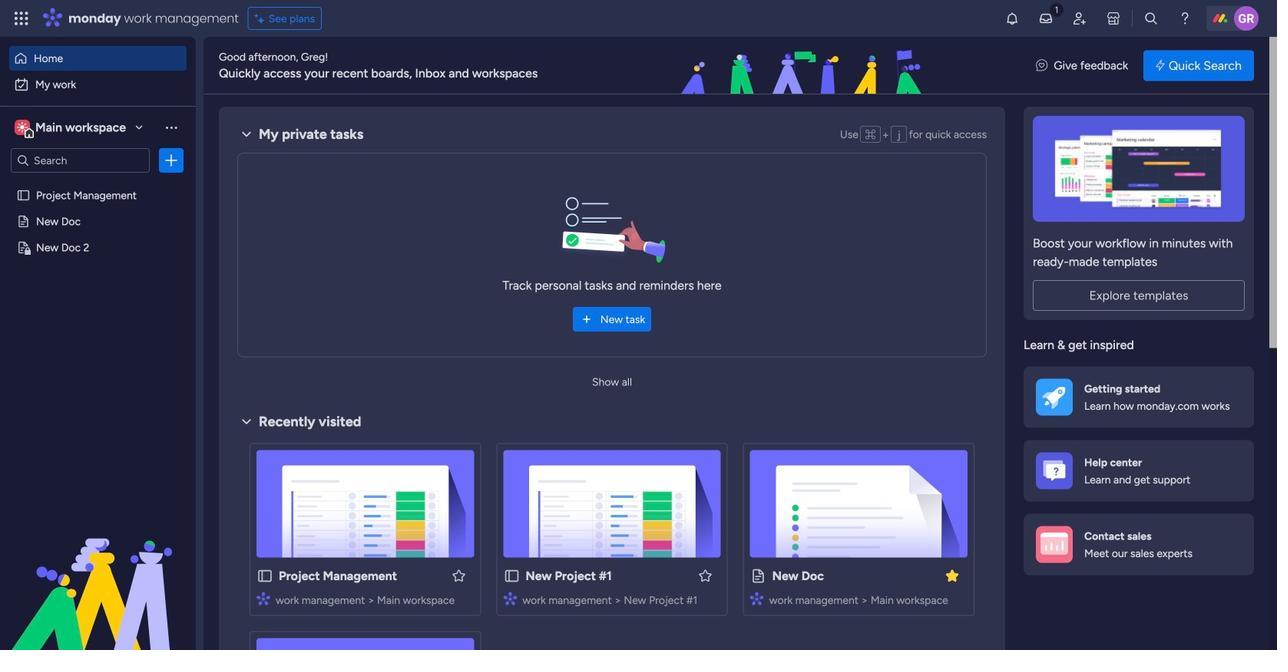 Task type: locate. For each thing, give the bounding box(es) containing it.
private board image
[[16, 240, 31, 255]]

workspace image
[[15, 119, 30, 136], [17, 119, 28, 136]]

add to favorites image
[[451, 568, 466, 584]]

help image
[[1177, 11, 1193, 26]]

list box
[[0, 179, 196, 468]]

Search in workspace field
[[32, 152, 128, 169]]

public board image
[[16, 214, 31, 229]]

option
[[9, 46, 187, 71], [9, 72, 187, 97], [0, 182, 196, 185]]

greg robinson image
[[1234, 6, 1259, 31]]

2 vertical spatial option
[[0, 182, 196, 185]]

update feed image
[[1038, 11, 1054, 26]]

1 horizontal spatial lottie animation element
[[589, 37, 1021, 95]]

1 image
[[1050, 1, 1064, 18]]

add to favorites image
[[698, 568, 713, 584]]

search everything image
[[1143, 11, 1159, 26]]

getting started element
[[1024, 367, 1254, 428]]

public board image
[[16, 188, 31, 203], [256, 568, 273, 585], [503, 568, 520, 585], [750, 568, 767, 585]]

lottie animation element
[[589, 37, 1021, 95], [0, 495, 196, 650]]

0 vertical spatial lottie animation image
[[589, 37, 1021, 95]]

0 horizontal spatial lottie animation element
[[0, 495, 196, 650]]

2 workspace image from the left
[[17, 119, 28, 136]]

lottie animation image
[[589, 37, 1021, 95], [0, 495, 196, 650]]

0 horizontal spatial lottie animation image
[[0, 495, 196, 650]]

0 vertical spatial lottie animation element
[[589, 37, 1021, 95]]

0 vertical spatial option
[[9, 46, 187, 71]]

1 vertical spatial lottie animation image
[[0, 495, 196, 650]]

templates image image
[[1037, 116, 1240, 222]]

contact sales element
[[1024, 514, 1254, 576]]

1 vertical spatial option
[[9, 72, 187, 97]]



Task type: vqa. For each thing, say whether or not it's contained in the screenshot.
the / to the bottom
no



Task type: describe. For each thing, give the bounding box(es) containing it.
monday marketplace image
[[1106, 11, 1121, 26]]

notifications image
[[1004, 11, 1020, 26]]

v2 user feedback image
[[1036, 57, 1048, 74]]

public board image for remove from favorites icon
[[750, 568, 767, 585]]

help center element
[[1024, 440, 1254, 502]]

invite members image
[[1072, 11, 1087, 26]]

close my private tasks image
[[237, 125, 256, 144]]

1 horizontal spatial lottie animation image
[[589, 37, 1021, 95]]

options image
[[164, 153, 179, 168]]

workspace selection element
[[15, 118, 128, 138]]

close recently visited image
[[237, 413, 256, 431]]

remove from favorites image
[[945, 568, 960, 584]]

v2 bolt switch image
[[1156, 57, 1165, 74]]

workspace options image
[[164, 120, 179, 135]]

quick search results list box
[[237, 431, 987, 650]]

1 vertical spatial lottie animation element
[[0, 495, 196, 650]]

select product image
[[14, 11, 29, 26]]

see plans image
[[255, 10, 269, 27]]

public board image for add to favorites icon
[[256, 568, 273, 585]]

public board image for add to favorites image
[[503, 568, 520, 585]]

1 workspace image from the left
[[15, 119, 30, 136]]



